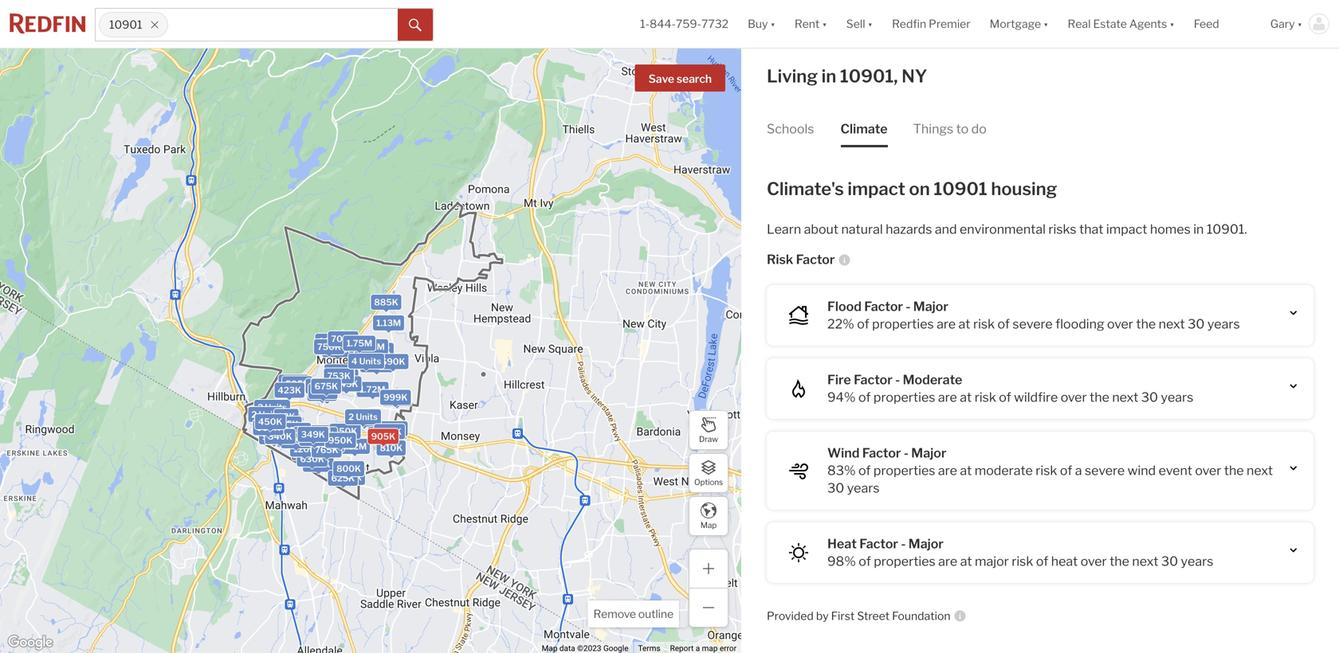 Task type: vqa. For each thing, say whether or not it's contained in the screenshot.
94%
yes



Task type: describe. For each thing, give the bounding box(es) containing it.
fire factor - moderate 94% of properties are at risk of wildfire over the next 30 years
[[827, 372, 1194, 405]]

over inside wind factor - major 83% of properties are at moderate        risk of a severe wind event over the next 30 years
[[1195, 463, 1221, 479]]

4 units
[[351, 356, 381, 367]]

30 inside heat factor - major 98% of properties are at major        risk of heat over the next 30 years
[[1161, 554, 1178, 569]]

0 vertical spatial 425k
[[275, 419, 299, 430]]

factor for risk
[[796, 252, 835, 267]]

mortgage ▾
[[990, 17, 1049, 31]]

wind
[[1128, 463, 1156, 479]]

at for heat
[[960, 554, 972, 569]]

1-844-759-7732
[[640, 17, 729, 31]]

redfin premier button
[[882, 0, 980, 48]]

risk
[[767, 252, 793, 267]]

of left a
[[1060, 463, 1072, 479]]

3 units
[[298, 430, 327, 440]]

94%
[[827, 390, 856, 405]]

natural
[[841, 222, 883, 237]]

1.75m
[[347, 338, 372, 349]]

340k
[[268, 432, 292, 442]]

0 horizontal spatial 650k
[[333, 426, 357, 437]]

rent ▾ button
[[785, 0, 837, 48]]

839k
[[318, 336, 342, 347]]

feed button
[[1184, 0, 1261, 48]]

523k
[[310, 389, 334, 399]]

flood
[[827, 299, 862, 314]]

665k
[[256, 423, 280, 433]]

955k
[[331, 372, 355, 382]]

0 horizontal spatial 475k
[[270, 424, 294, 435]]

options
[[694, 478, 723, 487]]

525k
[[262, 432, 286, 442]]

sell ▾ button
[[846, 0, 873, 48]]

349k
[[301, 430, 325, 440]]

ny
[[902, 65, 927, 87]]

835k
[[366, 346, 390, 356]]

provided
[[767, 610, 814, 623]]

homes
[[1150, 222, 1191, 237]]

905k
[[371, 432, 395, 442]]

are for heat
[[938, 554, 957, 569]]

the inside wind factor - major 83% of properties are at moderate        risk of a severe wind event over the next 30 years
[[1224, 463, 1244, 479]]

690k
[[381, 357, 405, 367]]

of right the 83%
[[859, 463, 871, 479]]

▾ for sell ▾
[[868, 17, 873, 31]]

real estate agents ▾ button
[[1058, 0, 1184, 48]]

at for flooding
[[959, 316, 971, 332]]

the inside heat factor - major 98% of properties are at major        risk of heat over the next 30 years
[[1110, 554, 1129, 569]]

save
[[649, 72, 674, 86]]

625k
[[331, 474, 355, 484]]

the inside fire factor - moderate 94% of properties are at risk of wildfire over the next 30 years
[[1090, 390, 1109, 405]]

factor for wind
[[862, 445, 901, 461]]

properties for fire
[[874, 390, 935, 405]]

1-844-759-7732 link
[[640, 17, 729, 31]]

wind factor - major 83% of properties are at moderate        risk of a severe wind event over the next 30 years
[[827, 445, 1273, 496]]

on
[[909, 178, 930, 200]]

765k
[[315, 445, 339, 456]]

1 vertical spatial 10901
[[934, 178, 987, 200]]

risks
[[1049, 222, 1077, 237]]

801k
[[371, 430, 394, 440]]

major for moderate
[[911, 445, 947, 461]]

major
[[975, 554, 1009, 569]]

328k
[[306, 430, 329, 440]]

999k
[[383, 392, 408, 403]]

mortgage
[[990, 17, 1041, 31]]

provided by first street foundation
[[767, 610, 951, 623]]

over inside fire factor - moderate 94% of properties are at risk of wildfire over the next 30 years
[[1061, 390, 1087, 405]]

1 horizontal spatial impact
[[1106, 222, 1147, 237]]

major for major
[[909, 536, 944, 552]]

1.10m
[[325, 345, 350, 355]]

risk factor
[[767, 252, 835, 267]]

factor for flood
[[864, 299, 903, 314]]

at for a
[[960, 463, 972, 479]]

foundation
[[892, 610, 951, 623]]

risk inside wind factor - major 83% of properties are at moderate        risk of a severe wind event over the next 30 years
[[1036, 463, 1057, 479]]

climate's impact on 10901 housing
[[767, 178, 1057, 200]]

10901,
[[840, 65, 898, 87]]

3
[[298, 430, 303, 440]]

remove outline button
[[588, 601, 679, 628]]

google image
[[4, 633, 57, 654]]

120k
[[293, 444, 316, 455]]

remove outline
[[593, 608, 674, 621]]

520k
[[273, 416, 297, 426]]

heat
[[827, 536, 857, 552]]

at for over
[[960, 390, 972, 405]]

320k
[[296, 445, 320, 455]]

0 horizontal spatial 700k
[[306, 460, 330, 470]]

next inside wind factor - major 83% of properties are at moderate        risk of a severe wind event over the next 30 years
[[1247, 463, 1273, 479]]

living
[[767, 65, 818, 87]]

risk inside flood factor - major 22% of properties are at risk of severe flooding over the next 30 years
[[973, 316, 995, 332]]

30 inside wind factor - major 83% of properties are at moderate        risk of a severe wind event over the next 30 years
[[827, 481, 844, 496]]

living in 10901, ny
[[767, 65, 927, 87]]

climate element
[[841, 108, 888, 147]]

1 horizontal spatial 475k
[[310, 430, 334, 441]]

that
[[1079, 222, 1104, 237]]

severe inside flood factor - major 22% of properties are at risk of severe flooding over the next 30 years
[[1013, 316, 1053, 332]]

are for wind
[[938, 463, 957, 479]]

- for flood
[[906, 299, 911, 314]]

950k
[[328, 436, 353, 446]]

wildfire
[[1014, 390, 1058, 405]]

1.12m
[[342, 442, 367, 452]]

423k
[[278, 385, 301, 396]]

environmental
[[960, 222, 1046, 237]]

flooding
[[1056, 316, 1104, 332]]

580k
[[322, 430, 346, 441]]

are for fire
[[938, 390, 957, 405]]

575k
[[309, 381, 332, 392]]

buy ▾
[[748, 17, 775, 31]]

search
[[677, 72, 712, 86]]

595k
[[285, 379, 309, 390]]

▾ for mortgage ▾
[[1043, 17, 1049, 31]]

remove
[[593, 608, 636, 621]]

of up fire factor - moderate 94% of properties are at risk of wildfire over the next 30 years in the right bottom of the page
[[998, 316, 1010, 332]]

estate
[[1093, 17, 1127, 31]]

420k
[[280, 435, 304, 445]]

0 vertical spatial impact
[[848, 178, 905, 200]]

995k
[[338, 473, 362, 483]]

next inside heat factor - major 98% of properties are at major        risk of heat over the next 30 years
[[1132, 554, 1159, 569]]

first
[[831, 610, 855, 623]]

1 vertical spatial in
[[1193, 222, 1204, 237]]

▾ inside real estate agents ▾ link
[[1170, 17, 1175, 31]]



Task type: locate. For each thing, give the bounding box(es) containing it.
save search button
[[635, 65, 725, 92]]

5 ▾ from the left
[[1170, 17, 1175, 31]]

-
[[906, 299, 911, 314], [895, 372, 900, 388], [904, 445, 909, 461], [901, 536, 906, 552]]

0 vertical spatial 700k
[[331, 334, 355, 345]]

of left 'heat'
[[1036, 554, 1048, 569]]

844-
[[650, 17, 676, 31]]

1 horizontal spatial 450k
[[352, 414, 377, 425]]

130k
[[311, 439, 333, 449]]

837k
[[328, 367, 351, 378]]

3 ▾ from the left
[[868, 17, 873, 31]]

major inside heat factor - major 98% of properties are at major        risk of heat over the next 30 years
[[909, 536, 944, 552]]

draw button
[[689, 411, 729, 450]]

415k
[[306, 431, 329, 441]]

about
[[804, 222, 839, 237]]

over right wildfire at the right of page
[[1061, 390, 1087, 405]]

1.72m
[[360, 385, 385, 395]]

1 vertical spatial severe
[[1085, 463, 1125, 479]]

- inside heat factor - major 98% of properties are at major        risk of heat over the next 30 years
[[901, 536, 906, 552]]

▾ inside sell ▾ dropdown button
[[868, 17, 873, 31]]

risk inside fire factor - moderate 94% of properties are at risk of wildfire over the next 30 years
[[975, 390, 996, 405]]

at inside flood factor - major 22% of properties are at risk of severe flooding over the next 30 years
[[959, 316, 971, 332]]

properties right 22%
[[872, 316, 934, 332]]

redfin premier
[[892, 17, 971, 31]]

▾ right sell
[[868, 17, 873, 31]]

major up foundation
[[909, 536, 944, 552]]

475k
[[270, 424, 294, 435], [310, 430, 334, 441]]

1 vertical spatial impact
[[1106, 222, 1147, 237]]

risk right major
[[1012, 554, 1033, 569]]

▾ for buy ▾
[[770, 17, 775, 31]]

1 ▾ from the left
[[770, 17, 775, 31]]

1 vertical spatial 700k
[[306, 460, 330, 470]]

major down moderate
[[911, 445, 947, 461]]

- right heat
[[901, 536, 906, 552]]

1.13m
[[376, 318, 401, 329]]

450k
[[352, 414, 377, 425], [258, 417, 283, 427]]

885k
[[374, 297, 398, 308]]

1 horizontal spatial 700k
[[331, 334, 355, 345]]

- for heat
[[901, 536, 906, 552]]

975k
[[385, 394, 409, 404]]

of right 94% on the bottom right
[[859, 390, 871, 405]]

are left major
[[938, 554, 957, 569]]

years inside flood factor - major 22% of properties are at risk of severe flooding over the next 30 years
[[1207, 316, 1240, 332]]

rent ▾ button
[[795, 0, 827, 48]]

▾ inside buy ▾ dropdown button
[[770, 17, 775, 31]]

- right wind
[[904, 445, 909, 461]]

▾ for rent ▾
[[822, 17, 827, 31]]

1 horizontal spatial 10901
[[934, 178, 987, 200]]

major inside flood factor - major 22% of properties are at risk of severe flooding over the next 30 years
[[913, 299, 949, 314]]

save search
[[649, 72, 712, 86]]

impact up natural
[[848, 178, 905, 200]]

700k up 1.10m
[[331, 334, 355, 345]]

risk up fire factor - moderate 94% of properties are at risk of wildfire over the next 30 years in the right bottom of the page
[[973, 316, 995, 332]]

remove 10901 image
[[150, 20, 159, 29]]

at down moderate
[[960, 390, 972, 405]]

are inside flood factor - major 22% of properties are at risk of severe flooding over the next 30 years
[[937, 316, 956, 332]]

properties
[[872, 316, 934, 332], [874, 390, 935, 405], [874, 463, 935, 479], [874, 554, 936, 569]]

- for wind
[[904, 445, 909, 461]]

a
[[1075, 463, 1082, 479]]

- right flood
[[906, 299, 911, 314]]

factor right wind
[[862, 445, 901, 461]]

factor for heat
[[859, 536, 898, 552]]

factor right the fire
[[854, 372, 893, 388]]

rent
[[795, 17, 820, 31]]

0 horizontal spatial in
[[822, 65, 836, 87]]

years inside heat factor - major 98% of properties are at major        risk of heat over the next 30 years
[[1181, 554, 1214, 569]]

650k up 1.12m on the left bottom of page
[[333, 426, 357, 437]]

buy
[[748, 17, 768, 31]]

430k
[[366, 345, 391, 356]]

- inside wind factor - major 83% of properties are at moderate        risk of a severe wind event over the next 30 years
[[904, 445, 909, 461]]

by
[[816, 610, 829, 623]]

properties up foundation
[[874, 554, 936, 569]]

▾ right mortgage
[[1043, 17, 1049, 31]]

425k up 340k
[[275, 419, 299, 430]]

properties down moderate
[[874, 390, 935, 405]]

mortgage ▾ button
[[980, 0, 1058, 48]]

▾ inside mortgage ▾ dropdown button
[[1043, 17, 1049, 31]]

1 vertical spatial 425k
[[284, 436, 308, 446]]

learn about natural hazards and environmental risks that impact homes in 10901.
[[767, 222, 1247, 237]]

flood factor - major 22% of properties are at risk of severe flooding over the next 30 years
[[827, 299, 1240, 332]]

1 horizontal spatial in
[[1193, 222, 1204, 237]]

major up moderate
[[913, 299, 949, 314]]

factor for fire
[[854, 372, 893, 388]]

- left moderate
[[895, 372, 900, 388]]

30 inside flood factor - major 22% of properties are at risk of severe flooding over the next 30 years
[[1188, 316, 1205, 332]]

of right 98%
[[859, 554, 871, 569]]

severe right a
[[1085, 463, 1125, 479]]

the right 'heat'
[[1110, 554, 1129, 569]]

over inside flood factor - major 22% of properties are at risk of severe flooding over the next 30 years
[[1107, 316, 1133, 332]]

0 vertical spatial major
[[913, 299, 949, 314]]

risk left wildfire at the right of page
[[975, 390, 996, 405]]

0 vertical spatial 10901
[[109, 18, 142, 31]]

properties for heat
[[874, 554, 936, 569]]

things
[[913, 121, 954, 137]]

2 ▾ from the left
[[822, 17, 827, 31]]

810k
[[380, 443, 403, 454]]

properties for flood
[[872, 316, 934, 332]]

properties inside flood factor - major 22% of properties are at risk of severe flooding over the next 30 years
[[872, 316, 934, 332]]

425k
[[275, 419, 299, 430], [284, 436, 308, 446]]

years
[[1207, 316, 1240, 332], [1161, 390, 1194, 405], [847, 481, 880, 496], [1181, 554, 1214, 569]]

heat
[[1051, 554, 1078, 569]]

4
[[351, 356, 357, 367]]

650k up 810k
[[377, 427, 402, 437]]

are for flood
[[937, 316, 956, 332]]

factor inside wind factor - major 83% of properties are at moderate        risk of a severe wind event over the next 30 years
[[862, 445, 901, 461]]

rent ▾
[[795, 17, 827, 31]]

in
[[822, 65, 836, 87], [1193, 222, 1204, 237]]

▾ for gary ▾
[[1297, 17, 1303, 31]]

in left the "10901."
[[1193, 222, 1204, 237]]

of left wildfire at the right of page
[[999, 390, 1011, 405]]

0 vertical spatial severe
[[1013, 316, 1053, 332]]

gary ▾
[[1270, 17, 1303, 31]]

275k
[[297, 440, 320, 451]]

are inside heat factor - major 98% of properties are at major        risk of heat over the next 30 years
[[938, 554, 957, 569]]

properties inside wind factor - major 83% of properties are at moderate        risk of a severe wind event over the next 30 years
[[874, 463, 935, 479]]

factor right heat
[[859, 536, 898, 552]]

next inside flood factor - major 22% of properties are at risk of severe flooding over the next 30 years
[[1159, 316, 1185, 332]]

and
[[935, 222, 957, 237]]

▾ inside rent ▾ dropdown button
[[822, 17, 827, 31]]

properties for wind
[[874, 463, 935, 479]]

1 vertical spatial major
[[911, 445, 947, 461]]

sell ▾
[[846, 17, 873, 31]]

are left moderate
[[938, 463, 957, 479]]

759-
[[676, 17, 701, 31]]

factor right flood
[[864, 299, 903, 314]]

139k
[[295, 448, 317, 458]]

over inside heat factor - major 98% of properties are at major        risk of heat over the next 30 years
[[1081, 554, 1107, 569]]

of
[[857, 316, 869, 332], [998, 316, 1010, 332], [859, 390, 871, 405], [999, 390, 1011, 405], [859, 463, 871, 479], [1060, 463, 1072, 479], [859, 554, 871, 569], [1036, 554, 1048, 569]]

550k
[[283, 426, 308, 436]]

premier
[[929, 17, 971, 31]]

properties right the 83%
[[874, 463, 935, 479]]

640k
[[330, 427, 354, 437]]

10901.
[[1207, 222, 1247, 237]]

in right living
[[822, 65, 836, 87]]

- inside fire factor - moderate 94% of properties are at risk of wildfire over the next 30 years
[[895, 372, 900, 388]]

are down moderate
[[938, 390, 957, 405]]

over right 'heat'
[[1081, 554, 1107, 569]]

over right event at the right of page
[[1195, 463, 1221, 479]]

at inside fire factor - moderate 94% of properties are at risk of wildfire over the next 30 years
[[960, 390, 972, 405]]

0 horizontal spatial 450k
[[258, 417, 283, 427]]

675k
[[315, 381, 338, 392], [314, 381, 338, 392]]

buy ▾ button
[[738, 0, 785, 48]]

450k up 801k
[[352, 414, 377, 425]]

715k
[[270, 423, 292, 433]]

98%
[[827, 554, 856, 569]]

▾ right gary
[[1297, 17, 1303, 31]]

to
[[956, 121, 969, 137]]

335k
[[306, 428, 329, 438]]

are inside wind factor - major 83% of properties are at moderate        risk of a severe wind event over the next 30 years
[[938, 463, 957, 479]]

submit search image
[[409, 19, 422, 32]]

700k down 775k
[[306, 460, 330, 470]]

factor inside heat factor - major 98% of properties are at major        risk of heat over the next 30 years
[[859, 536, 898, 552]]

the right flooding
[[1136, 316, 1156, 332]]

severe inside wind factor - major 83% of properties are at moderate        risk of a severe wind event over the next 30 years
[[1085, 463, 1125, 479]]

risk inside heat factor - major 98% of properties are at major        risk of heat over the next 30 years
[[1012, 554, 1033, 569]]

700k
[[331, 334, 355, 345], [306, 460, 330, 470]]

2 vertical spatial major
[[909, 536, 944, 552]]

0 horizontal spatial severe
[[1013, 316, 1053, 332]]

at up moderate
[[959, 316, 971, 332]]

are inside fire factor - moderate 94% of properties are at risk of wildfire over the next 30 years
[[938, 390, 957, 405]]

factor down about
[[796, 252, 835, 267]]

major for risk
[[913, 299, 949, 314]]

at inside heat factor - major 98% of properties are at major        risk of heat over the next 30 years
[[960, 554, 972, 569]]

are up moderate
[[937, 316, 956, 332]]

- for fire
[[895, 372, 900, 388]]

at left major
[[960, 554, 972, 569]]

- inside flood factor - major 22% of properties are at risk of severe flooding over the next 30 years
[[906, 299, 911, 314]]

▾ right rent
[[822, 17, 827, 31]]

0 horizontal spatial 10901
[[109, 18, 142, 31]]

factor inside flood factor - major 22% of properties are at risk of severe flooding over the next 30 years
[[864, 299, 903, 314]]

356k
[[305, 439, 329, 450]]

street
[[857, 610, 890, 623]]

are
[[937, 316, 956, 332], [938, 390, 957, 405], [938, 463, 957, 479], [938, 554, 957, 569]]

over right flooding
[[1107, 316, 1133, 332]]

impact right that
[[1106, 222, 1147, 237]]

severe left flooding
[[1013, 316, 1053, 332]]

800k
[[336, 464, 361, 474]]

things to do element
[[913, 108, 987, 147]]

795k
[[317, 440, 341, 451]]

gary
[[1270, 17, 1295, 31]]

at
[[959, 316, 971, 332], [960, 390, 972, 405], [960, 463, 972, 479], [960, 554, 972, 569]]

425k down the 550k
[[284, 436, 308, 446]]

775k
[[308, 449, 331, 459]]

83k
[[277, 412, 295, 422]]

6 ▾ from the left
[[1297, 17, 1303, 31]]

10901 right on
[[934, 178, 987, 200]]

options button
[[689, 454, 729, 493]]

0 horizontal spatial impact
[[848, 178, 905, 200]]

properties inside heat factor - major 98% of properties are at major        risk of heat over the next 30 years
[[874, 554, 936, 569]]

real
[[1068, 17, 1091, 31]]

redfin
[[892, 17, 926, 31]]

over
[[1107, 316, 1133, 332], [1061, 390, 1087, 405], [1195, 463, 1221, 479], [1081, 554, 1107, 569]]

draw
[[699, 435, 718, 444]]

years inside fire factor - moderate 94% of properties are at risk of wildfire over the next 30 years
[[1161, 390, 1194, 405]]

of right 22%
[[857, 316, 869, 332]]

10901 left remove 10901 image
[[109, 18, 142, 31]]

610k
[[312, 386, 335, 397]]

risk left a
[[1036, 463, 1057, 479]]

years inside wind factor - major 83% of properties are at moderate        risk of a severe wind event over the next 30 years
[[847, 481, 880, 496]]

30 inside fire factor - moderate 94% of properties are at risk of wildfire over the next 30 years
[[1141, 390, 1158, 405]]

at inside wind factor - major 83% of properties are at moderate        risk of a severe wind event over the next 30 years
[[960, 463, 972, 479]]

None search field
[[168, 9, 398, 41]]

the
[[1136, 316, 1156, 332], [1090, 390, 1109, 405], [1224, 463, 1244, 479], [1110, 554, 1129, 569]]

heat factor - major 98% of properties are at major        risk of heat over the next 30 years
[[827, 536, 1214, 569]]

next inside fire factor - moderate 94% of properties are at risk of wildfire over the next 30 years
[[1112, 390, 1139, 405]]

the right wildfire at the right of page
[[1090, 390, 1109, 405]]

severe
[[1013, 316, 1053, 332], [1085, 463, 1125, 479]]

schools element
[[767, 108, 814, 147]]

750k
[[317, 342, 341, 352]]

563k
[[282, 377, 306, 388]]

▾
[[770, 17, 775, 31], [822, 17, 827, 31], [868, 17, 873, 31], [1043, 17, 1049, 31], [1170, 17, 1175, 31], [1297, 17, 1303, 31]]

at left moderate
[[960, 463, 972, 479]]

the inside flood factor - major 22% of properties are at risk of severe flooding over the next 30 years
[[1136, 316, 1156, 332]]

real estate agents ▾ link
[[1068, 0, 1175, 48]]

▾ right buy
[[770, 17, 775, 31]]

factor inside fire factor - moderate 94% of properties are at risk of wildfire over the next 30 years
[[854, 372, 893, 388]]

845k
[[334, 379, 358, 389]]

major
[[913, 299, 949, 314], [911, 445, 947, 461], [909, 536, 944, 552]]

1 horizontal spatial severe
[[1085, 463, 1125, 479]]

1 horizontal spatial 650k
[[377, 427, 402, 437]]

2.42m
[[358, 342, 385, 352]]

4 ▾ from the left
[[1043, 17, 1049, 31]]

map region
[[0, 24, 815, 654]]

schools
[[767, 121, 814, 137]]

major inside wind factor - major 83% of properties are at moderate        risk of a severe wind event over the next 30 years
[[911, 445, 947, 461]]

real estate agents ▾
[[1068, 17, 1175, 31]]

properties inside fire factor - moderate 94% of properties are at risk of wildfire over the next 30 years
[[874, 390, 935, 405]]

450k up 525k
[[258, 417, 283, 427]]

0 vertical spatial in
[[822, 65, 836, 87]]

▾ right agents
[[1170, 17, 1175, 31]]

the right event at the right of page
[[1224, 463, 1244, 479]]



